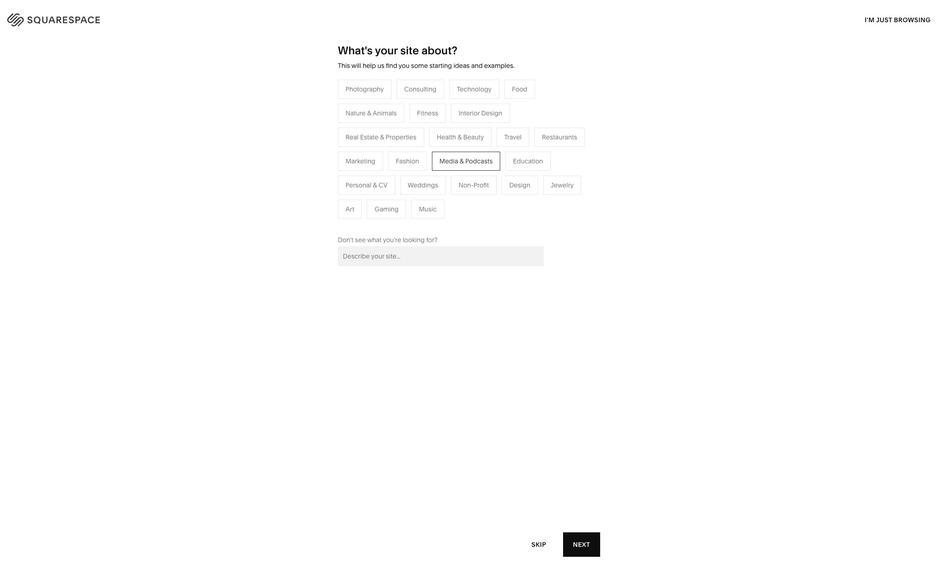 Task type: vqa. For each thing, say whether or not it's contained in the screenshot.
before in the Websites come in many shapes and sizes, so it's good to know what you're looking for before you hire a web designer. Consider gathering the following: website goals, required features, available content (written copy and images), desired timeline and budget. These items will help you fill out your project brief.
no



Task type: describe. For each thing, give the bounding box(es) containing it.
1 horizontal spatial animals
[[488, 139, 512, 147]]

Design radio
[[502, 176, 538, 195]]

Fitness radio
[[410, 104, 446, 123]]

i'm
[[866, 16, 875, 24]]

travel link
[[365, 126, 392, 134]]

Food radio
[[505, 80, 536, 99]]

looking
[[403, 236, 425, 244]]

music
[[419, 205, 437, 213]]

beauty
[[464, 133, 484, 141]]

Fashion radio
[[388, 152, 427, 171]]

Gaming radio
[[367, 200, 407, 219]]

podcasts inside radio
[[466, 157, 493, 165]]

Personal & CV radio
[[338, 176, 395, 195]]

community
[[270, 166, 304, 175]]

properties inside radio
[[386, 133, 417, 141]]

about?
[[422, 44, 458, 57]]

squarespace logo link
[[18, 11, 199, 25]]

what's
[[338, 44, 373, 57]]

0 horizontal spatial restaurants
[[365, 139, 400, 147]]

examples.
[[485, 62, 515, 70]]

weddings link
[[365, 180, 405, 188]]

0 horizontal spatial media & podcasts
[[365, 153, 419, 161]]

personal & cv
[[346, 181, 388, 189]]

Education radio
[[506, 152, 551, 171]]

0 horizontal spatial travel
[[365, 126, 383, 134]]

community & non-profits link
[[270, 166, 354, 175]]

browsing
[[895, 16, 932, 24]]

don't
[[338, 236, 354, 244]]

interior design
[[459, 109, 503, 117]]

bloom image
[[347, 310, 591, 569]]

don't see what you're looking for?
[[338, 236, 438, 244]]

non- inside option
[[459, 181, 474, 189]]

personal
[[346, 181, 372, 189]]

Health & Beauty radio
[[429, 128, 492, 147]]

Interior Design radio
[[451, 104, 510, 123]]

real estate & properties link
[[365, 194, 445, 202]]

nature inside option
[[346, 109, 366, 117]]

1 vertical spatial real estate & properties
[[365, 194, 436, 202]]

Real Estate & Properties radio
[[338, 128, 424, 147]]

1 horizontal spatial real
[[365, 194, 378, 202]]

& right community
[[306, 166, 310, 175]]

Restaurants radio
[[535, 128, 585, 147]]

events
[[365, 166, 385, 175]]

& down home & decor
[[482, 139, 487, 147]]

food
[[512, 85, 528, 93]]

Consulting radio
[[397, 80, 445, 99]]

design inside option
[[510, 181, 531, 189]]

& right home
[[481, 126, 485, 134]]

next
[[573, 540, 591, 548]]

media & podcasts link
[[365, 153, 428, 161]]

ideas
[[454, 62, 470, 70]]

photography
[[346, 85, 384, 93]]

0 horizontal spatial weddings
[[365, 180, 396, 188]]

Media & Podcasts radio
[[432, 152, 501, 171]]

travel inside option
[[505, 133, 522, 141]]

media inside radio
[[440, 157, 459, 165]]

1 vertical spatial estate
[[380, 194, 398, 202]]

1 vertical spatial properties
[[405, 194, 436, 202]]

fashion
[[396, 157, 419, 165]]

nature & animals inside option
[[346, 109, 397, 117]]

& inside radio
[[380, 133, 384, 141]]

for?
[[427, 236, 438, 244]]

gaming
[[375, 205, 399, 213]]

& right the health
[[458, 133, 462, 141]]

Travel radio
[[497, 128, 530, 147]]

1 horizontal spatial nature & animals
[[461, 139, 512, 147]]

home
[[461, 126, 479, 134]]

estate inside radio
[[360, 133, 379, 141]]



Task type: locate. For each thing, give the bounding box(es) containing it.
& up travel link
[[367, 109, 372, 117]]

0 vertical spatial real
[[346, 133, 359, 141]]

Marketing radio
[[338, 152, 383, 171]]

design
[[482, 109, 503, 117], [510, 181, 531, 189]]

Jewelry radio
[[543, 176, 582, 195]]

this
[[338, 62, 350, 70]]

Technology radio
[[450, 80, 500, 99]]

0 vertical spatial nature
[[346, 109, 366, 117]]

just
[[877, 16, 893, 24]]

real estate & properties up media & podcasts link
[[346, 133, 417, 141]]

& left cv
[[373, 181, 377, 189]]

travel
[[365, 126, 383, 134], [505, 133, 522, 141]]

consulting
[[405, 85, 437, 93]]

nature down photography
[[346, 109, 366, 117]]

1 horizontal spatial podcasts
[[466, 157, 493, 165]]

0 vertical spatial animals
[[373, 109, 397, 117]]

media & podcasts down restaurants link
[[365, 153, 419, 161]]

health
[[437, 133, 456, 141]]

restaurants up the education option
[[542, 133, 578, 141]]

Don't see what you're looking for? field
[[338, 246, 544, 266]]

0 horizontal spatial design
[[482, 109, 503, 117]]

& inside radio
[[460, 157, 464, 165]]

real down personal & cv
[[365, 194, 378, 202]]

marketing
[[346, 157, 376, 165]]

podcasts
[[391, 153, 419, 161], [466, 157, 493, 165]]

skip
[[532, 540, 547, 548]]

0 horizontal spatial non-
[[312, 166, 327, 175]]

0 horizontal spatial estate
[[360, 133, 379, 141]]

will
[[352, 62, 361, 70]]

fitness down consulting option
[[417, 109, 439, 117]]

squarespace logo image
[[18, 11, 119, 25]]

properties up music
[[405, 194, 436, 202]]

starting
[[430, 62, 452, 70]]

real
[[346, 133, 359, 141], [365, 194, 378, 202]]

Music radio
[[412, 200, 445, 219]]

us
[[378, 62, 385, 70]]

i'm just browsing
[[866, 16, 932, 24]]

animals
[[373, 109, 397, 117], [488, 139, 512, 147]]

site
[[401, 44, 419, 57]]

1 horizontal spatial weddings
[[408, 181, 439, 189]]

1 horizontal spatial nature
[[461, 139, 481, 147]]

0 horizontal spatial animals
[[373, 109, 397, 117]]

design inside radio
[[482, 109, 503, 117]]

weddings
[[365, 180, 396, 188], [408, 181, 439, 189]]

0 vertical spatial design
[[482, 109, 503, 117]]

properties up media & podcasts link
[[386, 133, 417, 141]]

0 horizontal spatial nature & animals
[[346, 109, 397, 117]]

non-
[[312, 166, 327, 175], [459, 181, 474, 189]]

animals down decor
[[488, 139, 512, 147]]

0 horizontal spatial real
[[346, 133, 359, 141]]

community & non-profits
[[270, 166, 345, 175]]

0 vertical spatial properties
[[386, 133, 417, 141]]

1 horizontal spatial estate
[[380, 194, 398, 202]]

what's your site about? this will help us find you some starting ideas and examples.
[[338, 44, 515, 70]]

0 vertical spatial estate
[[360, 133, 379, 141]]

0 vertical spatial real estate & properties
[[346, 133, 417, 141]]

home & decor link
[[461, 126, 514, 134]]

0 horizontal spatial fitness
[[417, 109, 439, 117]]

media up events
[[365, 153, 384, 161]]

0 vertical spatial non-
[[312, 166, 327, 175]]

see
[[355, 236, 366, 244]]

skip button
[[522, 532, 557, 557]]

media & podcasts inside media & podcasts radio
[[440, 157, 493, 165]]

0 horizontal spatial podcasts
[[391, 153, 419, 161]]

you
[[399, 62, 410, 70]]

media & podcasts
[[365, 153, 419, 161], [440, 157, 493, 165]]

next button
[[563, 532, 601, 557]]

nature & animals up travel link
[[346, 109, 397, 117]]

real estate & properties up gaming
[[365, 194, 436, 202]]

profit
[[474, 181, 489, 189]]

real estate & properties inside radio
[[346, 133, 417, 141]]

Art radio
[[338, 200, 362, 219]]

Nature & Animals radio
[[338, 104, 405, 123]]

podcasts down restaurants link
[[391, 153, 419, 161]]

Weddings radio
[[400, 176, 446, 195]]

0 vertical spatial fitness
[[417, 109, 439, 117]]

1 horizontal spatial fitness
[[461, 153, 482, 161]]

1 vertical spatial non-
[[459, 181, 474, 189]]

some
[[411, 62, 428, 70]]

jewelry
[[551, 181, 574, 189]]

weddings up real estate & properties link
[[408, 181, 439, 189]]

find
[[386, 62, 398, 70]]

non- right community
[[312, 166, 327, 175]]

0 vertical spatial nature & animals
[[346, 109, 397, 117]]

design down "education"
[[510, 181, 531, 189]]

decor
[[486, 126, 505, 134]]

real estate & properties
[[346, 133, 417, 141], [365, 194, 436, 202]]

1 vertical spatial design
[[510, 181, 531, 189]]

restaurants down travel link
[[365, 139, 400, 147]]

you're
[[383, 236, 402, 244]]

nature
[[346, 109, 366, 117], [461, 139, 481, 147]]

technology
[[457, 85, 492, 93]]

estate
[[360, 133, 379, 141], [380, 194, 398, 202]]

1 vertical spatial fitness
[[461, 153, 482, 161]]

0 horizontal spatial nature
[[346, 109, 366, 117]]

profits
[[327, 166, 345, 175]]

fitness link
[[461, 153, 491, 161]]

properties
[[386, 133, 417, 141], [405, 194, 436, 202]]

& down weddings link at the top
[[400, 194, 404, 202]]

0 horizontal spatial media
[[365, 153, 384, 161]]

1 horizontal spatial design
[[510, 181, 531, 189]]

1 horizontal spatial non-
[[459, 181, 474, 189]]

&
[[367, 109, 372, 117], [481, 126, 485, 134], [380, 133, 384, 141], [458, 133, 462, 141], [482, 139, 487, 147], [386, 153, 390, 161], [460, 157, 464, 165], [306, 166, 310, 175], [373, 181, 377, 189], [400, 194, 404, 202]]

nature & animals
[[346, 109, 397, 117], [461, 139, 512, 147]]

media down the health
[[440, 157, 459, 165]]

what
[[368, 236, 382, 244]]

1 vertical spatial animals
[[488, 139, 512, 147]]

design up decor
[[482, 109, 503, 117]]

media & podcasts down "health & beauty" at the top of the page
[[440, 157, 493, 165]]

1 horizontal spatial media
[[440, 157, 459, 165]]

restaurants inside restaurants option
[[542, 133, 578, 141]]

help
[[363, 62, 376, 70]]

travel right decor
[[505, 133, 522, 141]]

nature & animals down "home & decor" link
[[461, 139, 512, 147]]

weddings inside option
[[408, 181, 439, 189]]

non-profit
[[459, 181, 489, 189]]

home & decor
[[461, 126, 505, 134]]

Non-Profit radio
[[451, 176, 497, 195]]

& up media & podcasts link
[[380, 133, 384, 141]]

restaurants
[[542, 133, 578, 141], [365, 139, 400, 147]]

fitness
[[417, 109, 439, 117], [461, 153, 482, 161]]

fitness down beauty
[[461, 153, 482, 161]]

restaurants link
[[365, 139, 410, 147]]

travel down 'nature & animals' option
[[365, 126, 383, 134]]

podcasts down nature & animals link
[[466, 157, 493, 165]]

your
[[375, 44, 398, 57]]

events link
[[365, 166, 394, 175]]

Photography radio
[[338, 80, 392, 99]]

estate down 'nature & animals' option
[[360, 133, 379, 141]]

non- down media & podcasts radio
[[459, 181, 474, 189]]

1 horizontal spatial travel
[[505, 133, 522, 141]]

& inside option
[[367, 109, 372, 117]]

1 horizontal spatial restaurants
[[542, 133, 578, 141]]

cv
[[379, 181, 388, 189]]

art
[[346, 205, 355, 213]]

animals inside option
[[373, 109, 397, 117]]

media
[[365, 153, 384, 161], [440, 157, 459, 165]]

1 horizontal spatial media & podcasts
[[440, 157, 493, 165]]

i'm just browsing link
[[866, 7, 932, 32]]

education
[[513, 157, 544, 165]]

real up marketing
[[346, 133, 359, 141]]

real inside radio
[[346, 133, 359, 141]]

animals up travel link
[[373, 109, 397, 117]]

& down restaurants link
[[386, 153, 390, 161]]

& down "health & beauty" at the top of the page
[[460, 157, 464, 165]]

fitness inside radio
[[417, 109, 439, 117]]

estate up gaming
[[380, 194, 398, 202]]

1 vertical spatial nature
[[461, 139, 481, 147]]

1 vertical spatial nature & animals
[[461, 139, 512, 147]]

nature & animals link
[[461, 139, 521, 147]]

interior
[[459, 109, 480, 117]]

nature down home
[[461, 139, 481, 147]]

weddings down events link
[[365, 180, 396, 188]]

and
[[472, 62, 483, 70]]

health & beauty
[[437, 133, 484, 141]]

1 vertical spatial real
[[365, 194, 378, 202]]



